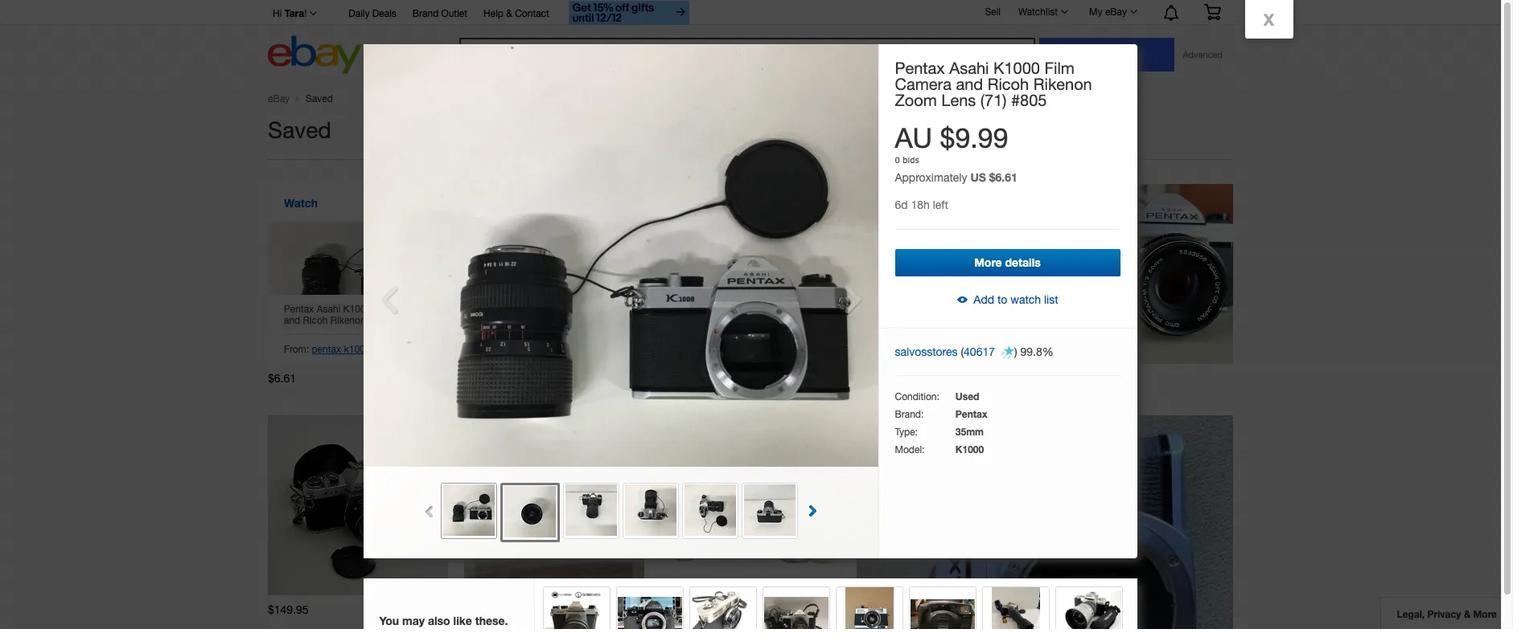Task type: vqa. For each thing, say whether or not it's contained in the screenshot.
bids
yes



Task type: describe. For each thing, give the bounding box(es) containing it.
rikenon for pentax asahi k1000 film camera and ricoh rikenon zoom lens (71) #805
[[1034, 75, 1093, 93]]

ricoh 500 gx rangefinder film camera w/ rikenon 40mm f2.8 lens image
[[846, 588, 894, 630]]

pentax mz-50 35mm film slr camera w sigma zoom 28-80mm f3.5-5.6 lens w hood image
[[1057, 592, 1122, 630]]

pentax for pentax asahi k1000 film camera and ricoh rikenon zoom lens (...
[[284, 304, 314, 315]]

my
[[1089, 6, 1103, 18]]

camera for pentax asahi k1000 film camera and ricoh rikenon zoom lens (71) #805
[[896, 75, 952, 93]]

add to watch list link
[[957, 293, 1059, 306]]

asahi pentax k2 35mm slr film camera body only image
[[618, 598, 682, 630]]

2 horizontal spatial pentax
[[956, 409, 988, 421]]

zoom for pentax asahi k1000 film camera and ricoh rikenon zoom lens (71) #805
[[896, 91, 938, 109]]

fb star 12 image
[[999, 345, 1015, 361]]

picture 1 of 7 image
[[364, 44, 879, 559]]

list
[[1045, 294, 1059, 306]]

& inside saved 'main content'
[[417, 344, 423, 356]]

x
[[1264, 9, 1275, 29]]

left sm image
[[425, 505, 436, 520]]

k1000 for (...
[[343, 304, 371, 315]]

watchlist link
[[1010, 2, 1076, 22]]

brand outlet link
[[413, 6, 468, 23]]

6d
[[896, 199, 908, 211]]

watch
[[284, 196, 318, 210]]

& inside button
[[1464, 609, 1471, 621]]

my ebay
[[1089, 6, 1127, 18]]

{film tested} pentax k1000 📸 35mm manual slr film camera  📸  28-50mm lens image
[[545, 588, 609, 630]]

more inside button
[[1474, 609, 1497, 621]]

watch image
[[957, 293, 970, 306]]

pentax asahi k1000 film camera and ricoh rikenon zoom lens (71) #805
[[896, 59, 1093, 109]]

1997 pentax mz-50 35mm film slr camera w huge sigma zoom 70-210mm lens w hood image
[[992, 588, 1040, 630]]

daily deals
[[349, 8, 396, 19]]

6d 18h  left
[[896, 199, 949, 211]]

banner containing sell
[[268, 0, 1233, 78]]

my ebay link
[[1081, 2, 1145, 22]]

lens for (...
[[396, 315, 417, 327]]

0
[[896, 155, 901, 165]]

99.8%
[[1021, 346, 1054, 359]]

bids
[[903, 155, 920, 165]]

model:
[[896, 445, 925, 456]]

$9.99
[[941, 122, 1009, 154]]

advanced link
[[1175, 39, 1231, 71]]

camera for pentax asahi k1000 film camera and ricoh rikenon zoom lens (...
[[395, 304, 429, 315]]

watchlist
[[1019, 6, 1058, 18]]

us
[[971, 170, 987, 184]]

you may also like these.
[[380, 614, 508, 628]]

contact
[[515, 8, 549, 19]]

film for pentax asahi k1000 film camera and ricoh rikenon zoom lens (71) #805
[[1045, 59, 1075, 77]]

$6.61 inside au $9.99 0 bids approximately us $6.61
[[990, 170, 1018, 184]]

)
[[1015, 346, 1018, 359]]

details
[[1006, 256, 1041, 269]]

may
[[403, 614, 425, 628]]

legal,
[[1397, 609, 1425, 621]]

next image image
[[843, 285, 863, 316]]

condition:
[[896, 392, 940, 403]]

sell
[[985, 6, 1001, 17]]

$99.99
[[857, 373, 891, 385]]

au $9.99 0 bids approximately us $6.61
[[896, 122, 1018, 184]]

you
[[380, 614, 400, 628]]

salvosstores link
[[896, 346, 961, 359]]

privacy
[[1428, 609, 1462, 621]]

k1000 for (71)
[[994, 59, 1041, 77]]

help
[[484, 8, 504, 19]]

to
[[998, 294, 1008, 306]]

x button
[[1245, 0, 1293, 39]]

ebay inside account navigation
[[1105, 6, 1127, 18]]

legal, privacy & more
[[1397, 609, 1497, 621]]

and for pentax asahi k1000 film camera and ricoh rikenon zoom lens (71) #805
[[957, 75, 984, 93]]

1 vertical spatial saved
[[268, 117, 331, 143]]

also
[[428, 614, 451, 628]]

help & contact
[[484, 8, 549, 19]]

watch button
[[284, 196, 318, 210]]

like
[[454, 614, 473, 628]]

(
[[961, 346, 964, 359]]

saved main content
[[268, 93, 1263, 630]]

asahi for pentax asahi k1000 film camera and ricoh rikenon zoom lens (71) #805
[[950, 59, 990, 77]]

add to watch list
[[974, 294, 1059, 306]]

& inside 'link'
[[506, 8, 512, 19]]

and for pentax asahi k1000 film camera and ricoh rikenon zoom lens (...
[[284, 315, 300, 327]]

lens for (71)
[[942, 91, 977, 109]]

#805
[[1012, 91, 1048, 109]]

deals
[[372, 8, 396, 19]]

Search for anything text field
[[462, 39, 902, 70]]

$199.99
[[464, 373, 505, 385]]

ricoh for pentax asahi k1000 film camera and ricoh rikenon zoom lens (...
[[303, 315, 328, 327]]



Task type: locate. For each thing, give the bounding box(es) containing it.
watch
[[1011, 294, 1042, 306]]

1 horizontal spatial k1000
[[956, 444, 985, 456]]

camera
[[896, 75, 952, 93], [395, 304, 429, 315]]

0 vertical spatial pentax
[[896, 59, 946, 77]]

help & contact link
[[484, 6, 549, 23]]

$6.61 down from:
[[268, 373, 296, 385]]

au
[[896, 122, 933, 154]]

1 horizontal spatial lens
[[942, 91, 977, 109]]

your shopping cart image
[[1204, 4, 1222, 20]]

0 vertical spatial film
[[1045, 59, 1075, 77]]

0 horizontal spatial rikenon
[[331, 315, 366, 327]]

search image
[[476, 49, 487, 60]]

0 horizontal spatial ebay
[[268, 93, 290, 105]]

k1000 inside pentax asahi k1000 film camera and ricoh rikenon zoom lens (71) #805
[[994, 59, 1041, 77]]

pentax k1000, cameras & photo link
[[312, 344, 452, 356]]

& right help
[[506, 8, 512, 19]]

ebay inside saved 'main content'
[[268, 93, 290, 105]]

k1000 left "previous image"
[[343, 304, 371, 315]]

pentax inside pentax asahi k1000 film camera and ricoh rikenon zoom lens (...
[[284, 304, 314, 315]]

0 horizontal spatial ricoh
[[303, 315, 328, 327]]

previous image image
[[380, 285, 399, 316]]

1 vertical spatial rikenon
[[331, 315, 366, 327]]

saved
[[306, 93, 333, 105], [268, 117, 331, 143]]

camera up au at the right of the page
[[896, 75, 952, 93]]

film
[[1045, 59, 1075, 77], [374, 304, 392, 315]]

outlet
[[441, 8, 468, 19]]

daily
[[349, 8, 370, 19]]

get an extra 15% off image
[[569, 1, 689, 25]]

lens inside pentax asahi k1000 film camera and ricoh rikenon zoom lens (71) #805
[[942, 91, 977, 109]]

none submit inside banner
[[1040, 38, 1175, 72]]

2 vertical spatial pentax
[[956, 409, 988, 421]]

$149.95
[[268, 604, 309, 617]]

0 vertical spatial ebay
[[1105, 6, 1127, 18]]

1 vertical spatial k1000
[[343, 304, 371, 315]]

0 horizontal spatial lens
[[396, 315, 417, 327]]

ricoh
[[988, 75, 1030, 93], [303, 315, 328, 327]]

$92.00
[[661, 373, 695, 385]]

1 vertical spatial pentax
[[284, 304, 314, 315]]

1 horizontal spatial pentax
[[896, 59, 946, 77]]

more right privacy
[[1474, 609, 1497, 621]]

ebay
[[1105, 6, 1127, 18], [268, 93, 290, 105]]

0 vertical spatial asahi
[[950, 59, 990, 77]]

asahi up pentax
[[317, 304, 341, 315]]

salvosstores
[[896, 346, 958, 359]]

40617
[[964, 346, 996, 359]]

k1000
[[994, 59, 1041, 77], [343, 304, 371, 315], [956, 444, 985, 456]]

approximately
[[896, 171, 968, 184]]

1 horizontal spatial ricoh
[[988, 75, 1030, 93]]

&
[[506, 8, 512, 19], [417, 344, 423, 356], [1464, 609, 1471, 621]]

$6.61
[[990, 170, 1018, 184], [268, 373, 296, 385]]

lens left (...
[[396, 315, 417, 327]]

0 vertical spatial rikenon
[[1034, 75, 1093, 93]]

more details link
[[896, 249, 1121, 277]]

$6.61 right us at the top right of page
[[990, 170, 1018, 184]]

& right privacy
[[1464, 609, 1471, 621]]

cameras
[[376, 344, 415, 356]]

asahi up the (71)
[[950, 59, 990, 77]]

vintage ricoh 35 zf 35mm film camera rikenon 40mm lens untested parts only image
[[691, 588, 756, 630]]

& left photo
[[417, 344, 423, 356]]

$59.09
[[1053, 373, 1088, 385]]

40617 link
[[964, 346, 999, 359]]

asahi for pentax asahi k1000 film camera and ricoh rikenon zoom lens (...
[[317, 304, 341, 315]]

0 horizontal spatial $6.61
[[268, 373, 296, 385]]

0 vertical spatial camera
[[896, 75, 952, 93]]

1 vertical spatial lens
[[396, 315, 417, 327]]

0 vertical spatial more
[[975, 256, 1003, 269]]

rikenon inside pentax asahi k1000 film camera and ricoh rikenon zoom lens (...
[[331, 315, 366, 327]]

(71)
[[981, 91, 1007, 109]]

and inside pentax asahi k1000 film camera and ricoh rikenon zoom lens (71) #805
[[957, 75, 984, 93]]

0 vertical spatial k1000
[[994, 59, 1041, 77]]

camera inside pentax asahi k1000 film camera and ricoh rikenon zoom lens (71) #805
[[896, 75, 952, 93]]

1 horizontal spatial film
[[1045, 59, 1075, 77]]

pentax asahi sv super-takumar film vintage camera and case image
[[764, 598, 829, 630]]

2 horizontal spatial k1000
[[994, 59, 1041, 77]]

1 vertical spatial &
[[417, 344, 423, 356]]

film for pentax asahi k1000 film camera and ricoh rikenon zoom lens (...
[[374, 304, 392, 315]]

zoom
[[896, 91, 938, 109], [368, 315, 394, 327]]

1 vertical spatial asahi
[[317, 304, 341, 315]]

$6.61 inside saved 'main content'
[[268, 373, 296, 385]]

brand:
[[896, 409, 924, 421]]

camera inside pentax asahi k1000 film camera and ricoh rikenon zoom lens (...
[[395, 304, 429, 315]]

pentax inside pentax asahi k1000 film camera and ricoh rikenon zoom lens (71) #805
[[896, 59, 946, 77]]

zoom for pentax asahi k1000 film camera and ricoh rikenon zoom lens (...
[[368, 315, 394, 327]]

0 vertical spatial &
[[506, 8, 512, 19]]

rikenon right the (71)
[[1034, 75, 1093, 93]]

35mm
[[956, 426, 984, 438]]

film inside pentax asahi k1000 film camera and ricoh rikenon zoom lens (...
[[374, 304, 392, 315]]

1 horizontal spatial &
[[506, 8, 512, 19]]

sell link
[[978, 6, 1008, 17]]

0 horizontal spatial k1000
[[343, 304, 371, 315]]

2 vertical spatial &
[[1464, 609, 1471, 621]]

rikenon
[[1034, 75, 1093, 93], [331, 315, 366, 327]]

1 vertical spatial film
[[374, 304, 392, 315]]

0 horizontal spatial asahi
[[317, 304, 341, 315]]

pentax asahi k1000 film camera and ricoh rikenon zoom lens (71) #805 link
[[896, 59, 1093, 109]]

pentax asahi k1000 film camera and ricoh rikenon zoom lens (... button
[[284, 304, 432, 327]]

and up from:
[[284, 315, 300, 327]]

1 vertical spatial camera
[[395, 304, 429, 315]]

ricoh for pentax asahi k1000 film camera and ricoh rikenon zoom lens (71) #805
[[988, 75, 1030, 93]]

daily deals link
[[349, 6, 396, 23]]

type:
[[896, 427, 918, 438]]

ricoh up pentax
[[303, 315, 328, 327]]

asahi inside pentax asahi k1000 film camera and ricoh rikenon zoom lens (71) #805
[[950, 59, 990, 77]]

0 horizontal spatial more
[[975, 256, 1003, 269]]

2 vertical spatial k1000
[[956, 444, 985, 456]]

brand
[[413, 8, 439, 19]]

left
[[934, 199, 949, 211]]

1 horizontal spatial more
[[1474, 609, 1497, 621]]

1 vertical spatial $6.61
[[268, 373, 296, 385]]

these.
[[476, 614, 508, 628]]

lens inside pentax asahi k1000 film camera and ricoh rikenon zoom lens (...
[[396, 315, 417, 327]]

k1000,
[[344, 344, 373, 356]]

0 horizontal spatial camera
[[395, 304, 429, 315]]

k1000 down 35mm
[[956, 444, 985, 456]]

pentax asahi k1000 film camera and ricoh rikenon zoom lens (...
[[284, 304, 430, 327]]

) 99.8%
[[1015, 346, 1054, 359]]

1 vertical spatial ricoh
[[303, 315, 328, 327]]

0 vertical spatial $6.61
[[990, 170, 1018, 184]]

18h
[[912, 199, 930, 211]]

film up #805
[[1045, 59, 1075, 77]]

rikenon for pentax asahi k1000 film camera and ricoh rikenon zoom lens (...
[[331, 315, 366, 327]]

pentax up from:
[[284, 304, 314, 315]]

salvosstores ( 40617
[[896, 346, 999, 359]]

from:
[[284, 344, 309, 356]]

1 horizontal spatial rikenon
[[1034, 75, 1093, 93]]

1 vertical spatial more
[[1474, 609, 1497, 621]]

(...
[[420, 315, 430, 327]]

right sm image
[[806, 505, 817, 520]]

pentax for pentax asahi k1000 film camera and ricoh rikenon zoom lens (71) #805
[[896, 59, 946, 77]]

and inside pentax asahi k1000 film camera and ricoh rikenon zoom lens (...
[[284, 315, 300, 327]]

0 horizontal spatial film
[[374, 304, 392, 315]]

2 horizontal spatial &
[[1464, 609, 1471, 621]]

film up "pentax k1000, cameras & photo" link
[[374, 304, 392, 315]]

lens left the (71)
[[942, 91, 977, 109]]

and
[[957, 75, 984, 93], [284, 315, 300, 327]]

1 vertical spatial and
[[284, 315, 300, 327]]

k1000 up #805
[[994, 59, 1041, 77]]

asahi
[[950, 59, 990, 77], [317, 304, 341, 315]]

$199.00
[[661, 604, 701, 617]]

0 horizontal spatial pentax
[[284, 304, 314, 315]]

more
[[975, 256, 1003, 269], [1474, 609, 1497, 621]]

rikenon inside pentax asahi k1000 film camera and ricoh rikenon zoom lens (71) #805
[[1034, 75, 1093, 93]]

asahi inside pentax asahi k1000 film camera and ricoh rikenon zoom lens (...
[[317, 304, 341, 315]]

from: pentax k1000, cameras & photo
[[284, 344, 452, 356]]

vintage pentax zoom lens 105-r film camera image
[[911, 600, 975, 630]]

0 vertical spatial and
[[957, 75, 984, 93]]

1 horizontal spatial camera
[[896, 75, 952, 93]]

saved right ebay link
[[306, 93, 333, 105]]

rikenon up k1000,
[[331, 315, 366, 327]]

zoom up "pentax k1000, cameras & photo" link
[[368, 315, 394, 327]]

pentax up 35mm
[[956, 409, 988, 421]]

more details
[[975, 256, 1041, 269]]

au $9.99 dialog
[[364, 0, 1293, 630]]

1 horizontal spatial $6.61
[[990, 170, 1018, 184]]

0 vertical spatial ricoh
[[988, 75, 1030, 93]]

1 vertical spatial zoom
[[368, 315, 394, 327]]

pentax
[[312, 344, 341, 356]]

ebay link
[[268, 93, 290, 105]]

photo
[[426, 344, 452, 356]]

legal, privacy & more button
[[1380, 598, 1513, 630]]

k1000 inside pentax asahi k1000 film camera and ricoh rikenon zoom lens (...
[[343, 304, 371, 315]]

account navigation
[[268, 0, 1233, 27]]

au $9.99 document
[[364, 44, 1138, 630]]

1 vertical spatial ebay
[[268, 93, 290, 105]]

1 horizontal spatial asahi
[[950, 59, 990, 77]]

used
[[956, 391, 980, 403]]

brand outlet
[[413, 8, 468, 19]]

pentax
[[896, 59, 946, 77], [284, 304, 314, 315], [956, 409, 988, 421]]

ricoh inside pentax asahi k1000 film camera and ricoh rikenon zoom lens (71) #805
[[988, 75, 1030, 93]]

None submit
[[1040, 38, 1175, 72]]

film inside pentax asahi k1000 film camera and ricoh rikenon zoom lens (71) #805
[[1045, 59, 1075, 77]]

more left details
[[975, 256, 1003, 269]]

zoom up au at the right of the page
[[896, 91, 938, 109]]

add
[[974, 294, 995, 306]]

more inside au $9.99 document
[[975, 256, 1003, 269]]

lens
[[942, 91, 977, 109], [396, 315, 417, 327]]

1 horizontal spatial ebay
[[1105, 6, 1127, 18]]

1 horizontal spatial and
[[957, 75, 984, 93]]

zoom inside pentax asahi k1000 film camera and ricoh rikenon zoom lens (...
[[368, 315, 394, 327]]

banner
[[268, 0, 1233, 78]]

and up $9.99
[[957, 75, 984, 93]]

0 horizontal spatial zoom
[[368, 315, 394, 327]]

0 vertical spatial lens
[[942, 91, 977, 109]]

0 horizontal spatial and
[[284, 315, 300, 327]]

ricoh inside pentax asahi k1000 film camera and ricoh rikenon zoom lens (...
[[303, 315, 328, 327]]

0 vertical spatial saved
[[306, 93, 333, 105]]

zoom inside pentax asahi k1000 film camera and ricoh rikenon zoom lens (71) #805
[[896, 91, 938, 109]]

1 horizontal spatial zoom
[[896, 91, 938, 109]]

0 vertical spatial zoom
[[896, 91, 938, 109]]

0 horizontal spatial &
[[417, 344, 423, 356]]

saved down ebay link
[[268, 117, 331, 143]]

camera up "cameras"
[[395, 304, 429, 315]]

advanced
[[1183, 50, 1223, 60]]

pentax up au at the right of the page
[[896, 59, 946, 77]]

ricoh up $9.99
[[988, 75, 1030, 93]]

$49.99
[[464, 604, 499, 617]]



